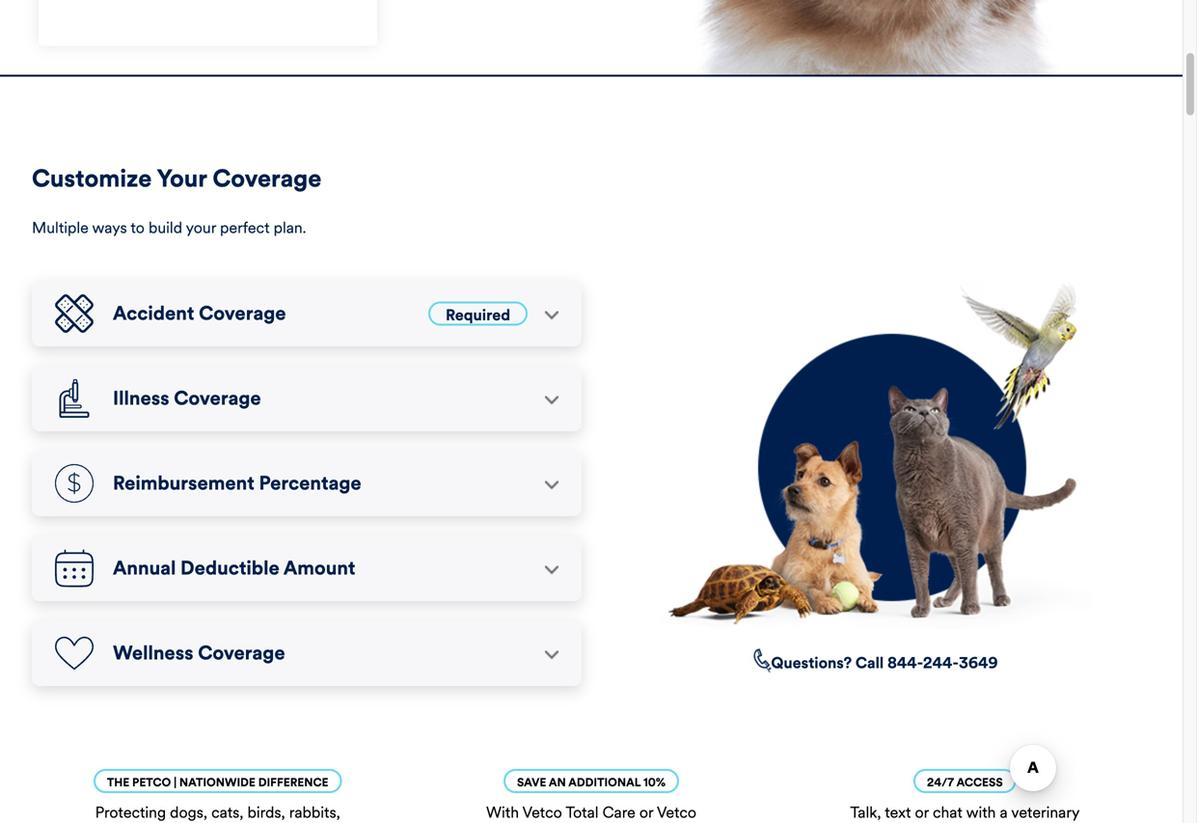 Task type: locate. For each thing, give the bounding box(es) containing it.
vetco down save
[[523, 803, 562, 822]]

text
[[885, 803, 911, 822]]

more
[[213, 822, 249, 823]]

ways
[[92, 218, 127, 237]]

additional
[[569, 775, 641, 790]]

and
[[184, 822, 209, 823]]

accident
[[113, 301, 194, 325]]

vetco down 10% in the right bottom of the page
[[657, 803, 697, 822]]

deductible
[[180, 556, 280, 580]]

with
[[966, 803, 996, 822]]

plan.
[[274, 218, 306, 237]]

rabbits,
[[289, 803, 340, 822]]

coverage right illness
[[174, 386, 261, 410]]

coverage
[[213, 164, 322, 194], [199, 301, 286, 325], [174, 386, 261, 410], [198, 641, 285, 665]]

access
[[957, 775, 1003, 790]]

coverage down perfect
[[199, 301, 286, 325]]

expert
[[891, 822, 935, 823]]

to
[[131, 218, 145, 237]]

1 horizontal spatial vetco
[[657, 803, 697, 822]]

|
[[174, 775, 177, 790]]

petco
[[132, 775, 171, 790]]

chat
[[933, 803, 963, 822]]

customize
[[32, 164, 152, 194]]

2 vetco from the left
[[657, 803, 697, 822]]

difference
[[258, 775, 329, 790]]

1 or from the left
[[640, 803, 654, 822]]

or right text
[[915, 803, 929, 822]]

at
[[939, 822, 952, 823]]

reimbursement percentage
[[113, 471, 361, 495]]

questions?
[[771, 653, 852, 673]]

or right care
[[640, 803, 654, 822]]

build
[[149, 218, 182, 237]]

wellness coverage
[[113, 641, 285, 665]]

total
[[566, 803, 599, 822]]

care
[[603, 803, 636, 822]]

questions? call 844-244-3649
[[771, 653, 998, 673]]

coverage down annual deductible amount
[[198, 641, 285, 665]]

multiple ways to build your perfect plan.
[[32, 218, 306, 237]]

coverage up perfect
[[213, 164, 322, 194]]

or inside 'with vetco total care or vetco vaccination clinics'
[[640, 803, 654, 822]]

with vetco total care or vetco vaccination clinics
[[486, 803, 697, 823]]

nationwide
[[179, 775, 256, 790]]

2 or from the left
[[915, 803, 929, 822]]

annual
[[113, 556, 176, 580]]

vetco
[[523, 803, 562, 822], [657, 803, 697, 822]]

0 horizontal spatial vetco
[[523, 803, 562, 822]]

with
[[486, 803, 519, 822]]

coverage for accident coverage
[[199, 301, 286, 325]]

veterinary
[[1012, 803, 1080, 822]]

wellness
[[113, 641, 193, 665]]

1 horizontal spatial or
[[915, 803, 929, 822]]

or
[[640, 803, 654, 822], [915, 803, 929, 822]]

0 horizontal spatial or
[[640, 803, 654, 822]]

or inside talk, text or chat with a veterinary expert at
[[915, 803, 929, 822]]



Task type: vqa. For each thing, say whether or not it's contained in the screenshot.
the Accident
yes



Task type: describe. For each thing, give the bounding box(es) containing it.
dogs,
[[170, 803, 207, 822]]

clinics
[[610, 822, 656, 823]]

percentage
[[259, 471, 361, 495]]

talk, text or chat with a veterinary expert at
[[850, 803, 1080, 823]]

coverage for wellness coverage
[[198, 641, 285, 665]]

talk,
[[850, 803, 881, 822]]

24/7
[[927, 775, 954, 790]]

illness coverage
[[113, 386, 261, 410]]

protecting dogs, cats, birds, rabbits, reptiles and more (
[[95, 803, 340, 823]]

(
[[253, 822, 257, 823]]

multiple
[[32, 218, 89, 237]]

vaccination
[[527, 822, 606, 823]]

a
[[1000, 803, 1008, 822]]

amount
[[284, 556, 356, 580]]

save an additional 10%
[[517, 775, 666, 790]]

1 vetco from the left
[[523, 803, 562, 822]]

the
[[107, 775, 130, 790]]

844-244-3649 link
[[888, 653, 998, 673]]

birds,
[[247, 803, 285, 822]]

accident coverage
[[113, 301, 286, 325]]

reimbursement
[[113, 471, 255, 495]]

844-
[[888, 653, 923, 673]]

perfect
[[220, 218, 270, 237]]

your
[[186, 218, 216, 237]]

coverage for illness coverage
[[174, 386, 261, 410]]

reptiles
[[130, 822, 180, 823]]

call
[[856, 653, 884, 673]]

save
[[517, 775, 546, 790]]

24/7 access
[[927, 775, 1003, 790]]

protecting
[[95, 803, 166, 822]]

an
[[549, 775, 566, 790]]

illness
[[113, 386, 169, 410]]

cats,
[[211, 803, 244, 822]]

required
[[446, 305, 510, 325]]

customize your coverage
[[32, 164, 322, 194]]

10%
[[644, 775, 666, 790]]

annual deductible amount
[[113, 556, 356, 580]]

244-
[[923, 653, 959, 673]]

your
[[157, 164, 207, 194]]

the petco | nationwide difference
[[107, 775, 329, 790]]

3649
[[959, 653, 998, 673]]



